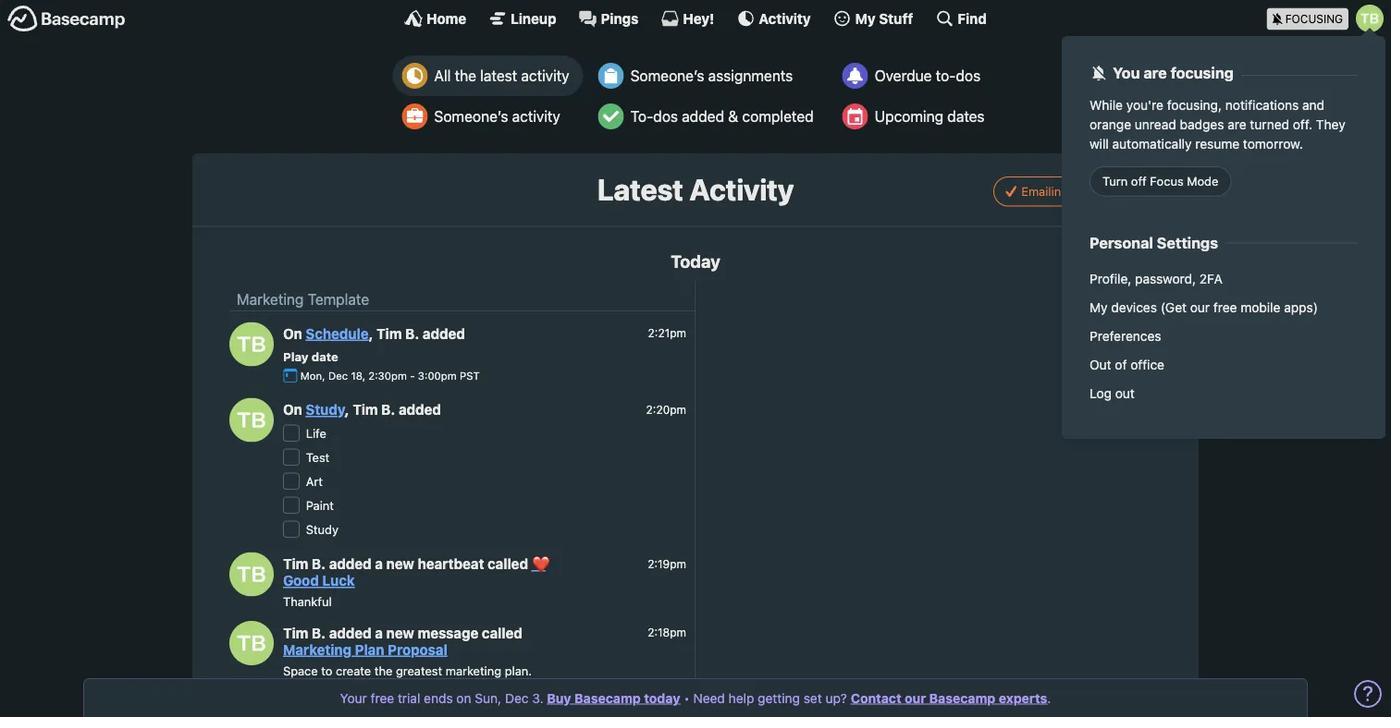 Task type: describe. For each thing, give the bounding box(es) containing it.
assignment image
[[598, 63, 624, 89]]

turn off focus mode button
[[1090, 166, 1232, 197]]

mobile
[[1241, 300, 1281, 315]]

added down the -
[[399, 402, 441, 418]]

marketing plan proposal link
[[283, 642, 447, 658]]

play date mon, dec 18, 2:30pm -     3:00pm pst
[[283, 350, 480, 382]]

you're
[[1126, 97, 1164, 112]]

b. for message
[[312, 625, 326, 641]]

your
[[340, 691, 367, 706]]

a for heartbeat
[[375, 556, 383, 572]]

new for message
[[386, 625, 414, 641]]

activity inside main element
[[759, 10, 811, 26]]

b. up the -
[[405, 326, 419, 342]]

find
[[958, 10, 987, 26]]

0 vertical spatial marketing
[[237, 291, 304, 309]]

1 vertical spatial activity
[[689, 172, 794, 207]]

added for tim b. added a new message called marketing plan proposal
[[329, 625, 372, 641]]

plan.
[[505, 664, 532, 678]]

pst
[[460, 370, 480, 382]]

out
[[1115, 386, 1135, 401]]

to-
[[936, 67, 956, 85]]

someone's activity link
[[393, 96, 583, 137]]

today
[[671, 251, 720, 272]]

profile, password, 2fa
[[1090, 271, 1223, 286]]

home link
[[404, 9, 466, 28]]

out of office link
[[1080, 351, 1367, 379]]

tim up play date mon, dec 18, 2:30pm -     3:00pm pst on the left of page
[[377, 326, 402, 342]]

-
[[410, 370, 415, 382]]

1 vertical spatial dec
[[505, 691, 529, 706]]

while you're focusing, notifications
[[1090, 97, 1302, 112]]

sun,
[[475, 691, 502, 706]]

home
[[427, 10, 466, 26]]

focus
[[1150, 174, 1184, 188]]

message
[[418, 625, 479, 641]]

you
[[1113, 64, 1140, 82]]

1 vertical spatial activity
[[512, 108, 560, 125]]

tim burton image for on schedule ,       tim b. added
[[229, 322, 274, 367]]

life
[[306, 427, 326, 441]]

and orange unread badges
[[1090, 97, 1325, 132]]

new for project
[[393, 694, 421, 710]]

on for on study ,       tim b. added
[[283, 402, 302, 418]]

focusing,
[[1167, 97, 1222, 112]]

.
[[1047, 691, 1051, 706]]

my stuff
[[855, 10, 913, 26]]

schedule
[[306, 326, 369, 342]]

to-
[[631, 108, 653, 125]]

they
[[1316, 116, 1346, 132]]

thankful
[[283, 595, 332, 609]]

focusing
[[1171, 64, 1234, 82]]

0 horizontal spatial are
[[1144, 64, 1167, 82]]

reports image
[[842, 63, 868, 89]]

hey! button
[[661, 9, 714, 28]]

started
[[329, 694, 379, 710]]

0 horizontal spatial the
[[374, 664, 393, 678]]

my stuff button
[[833, 9, 913, 28]]

new for heartbeat
[[386, 556, 414, 572]]

tomorrow.
[[1243, 136, 1303, 151]]

play date link
[[283, 350, 338, 364]]

overdue to-dos
[[875, 67, 981, 85]]

up?
[[826, 691, 847, 706]]

completed
[[742, 108, 814, 125]]

2:21pm
[[648, 327, 686, 340]]

heartbeat
[[418, 556, 484, 572]]

focusing
[[1285, 12, 1343, 25]]

upcoming dates
[[875, 108, 985, 125]]

someone's assignments
[[631, 67, 793, 85]]

1 study from the top
[[306, 402, 345, 418]]

our inside main element
[[1190, 300, 1210, 315]]

settings
[[1157, 234, 1218, 252]]

play
[[283, 350, 309, 364]]

someone's for someone's activity
[[434, 108, 508, 125]]

personal settings
[[1090, 234, 1218, 252]]

pings button
[[579, 9, 639, 28]]

a for message
[[375, 625, 383, 641]]

proposal
[[388, 642, 447, 658]]

to
[[321, 664, 332, 678]]

art link
[[306, 475, 323, 489]]

tim b. added a new heartbeat called
[[283, 556, 532, 572]]

orange
[[1090, 116, 1131, 132]]

space
[[283, 664, 318, 678]]

while
[[1090, 97, 1123, 112]]

1 vertical spatial dos
[[653, 108, 678, 125]]

a for project
[[382, 694, 390, 710]]

0 vertical spatial activity
[[521, 67, 569, 85]]

your free trial ends on sun, dec  3. buy basecamp today • need help getting set up? contact our basecamp experts .
[[340, 691, 1051, 706]]

all the latest activity
[[434, 67, 569, 85]]

tim b. added a new message called marketing plan proposal
[[283, 625, 522, 658]]

getting
[[758, 691, 800, 706]]

tim for tim b. started a new project called
[[283, 694, 308, 710]]

preferences
[[1090, 328, 1161, 344]]

&
[[728, 108, 738, 125]]

2:21pm element
[[648, 327, 686, 340]]

log
[[1090, 386, 1112, 401]]

b. for project
[[312, 694, 326, 710]]

someone's activity
[[434, 108, 560, 125]]

project
[[425, 694, 473, 710]]

2:19pm element
[[648, 558, 686, 571]]

2 2:18pm element from the top
[[648, 696, 686, 708]]

❤️
[[532, 556, 545, 572]]

tim for tim b. added a new heartbeat called
[[283, 556, 308, 572]]

called for tim b. started a new project called
[[476, 694, 517, 710]]

b. for heartbeat
[[312, 556, 326, 572]]

2 study from the top
[[306, 523, 339, 537]]

unread
[[1135, 116, 1176, 132]]

devices
[[1111, 300, 1157, 315]]

log out
[[1090, 386, 1135, 401]]

to-dos added & completed
[[631, 108, 814, 125]]

18,
[[351, 370, 365, 382]]

tim burton image for on study ,       tim b. added
[[229, 398, 274, 443]]

life link
[[306, 427, 326, 441]]

to-dos added & completed link
[[589, 96, 828, 137]]

of
[[1115, 357, 1127, 372]]

❤️ good luck
[[283, 556, 545, 589]]



Task type: vqa. For each thing, say whether or not it's contained in the screenshot.
the bottommost 2:18pm
yes



Task type: locate. For each thing, give the bounding box(es) containing it.
badges
[[1180, 116, 1224, 132]]

activity report image
[[402, 63, 428, 89]]

2 2:18pm from the top
[[648, 696, 686, 708]]

0 vertical spatial 2:18pm
[[648, 627, 686, 640]]

activity link
[[737, 9, 811, 28]]

1 horizontal spatial our
[[1190, 300, 1210, 315]]

someone's down "all the latest activity" link
[[434, 108, 508, 125]]

2 vertical spatial new
[[393, 694, 421, 710]]

dos right todo image
[[653, 108, 678, 125]]

on up play
[[283, 326, 302, 342]]

2:30pm
[[368, 370, 407, 382]]

1 horizontal spatial free
[[1214, 300, 1237, 315]]

0 vertical spatial activity
[[759, 10, 811, 26]]

2:18pm element up today
[[648, 627, 686, 640]]

automatically
[[1112, 136, 1192, 151]]

a left the trial
[[382, 694, 390, 710]]

plan
[[355, 642, 384, 658]]

1 horizontal spatial are
[[1228, 116, 1247, 132]]

my inside 'popup button'
[[855, 10, 876, 26]]

2:18pm
[[648, 627, 686, 640], [648, 696, 686, 708]]

added up 'marketing plan proposal' link
[[329, 625, 372, 641]]

1 basecamp from the left
[[575, 691, 641, 706]]

are right you
[[1144, 64, 1167, 82]]

tim burton image left good
[[229, 553, 274, 597]]

0 vertical spatial a
[[375, 556, 383, 572]]

called for tim b. added a new heartbeat called
[[488, 556, 528, 572]]

todo image
[[598, 104, 624, 130]]

study up life link
[[306, 402, 345, 418]]

dos up dates
[[956, 67, 981, 85]]

trial
[[398, 691, 420, 706]]

space to create the greatest marketing plan.
[[283, 664, 532, 678]]

called for tim b. added a new message called marketing plan proposal
[[482, 625, 522, 641]]

0 horizontal spatial dos
[[653, 108, 678, 125]]

b. down to
[[312, 694, 326, 710]]

and
[[1302, 97, 1325, 112]]

the down plan
[[374, 664, 393, 678]]

tim burton image left play
[[229, 322, 274, 367]]

3.
[[532, 691, 543, 706]]

0 vertical spatial free
[[1214, 300, 1237, 315]]

0 vertical spatial our
[[1190, 300, 1210, 315]]

1 vertical spatial new
[[386, 625, 414, 641]]

test
[[306, 451, 330, 465]]

1 horizontal spatial dec
[[505, 691, 529, 706]]

activity right latest
[[521, 67, 569, 85]]

1 on from the top
[[283, 326, 302, 342]]

marketing up play
[[237, 291, 304, 309]]

are inside are turned off. they will automatically resume tomorrow.
[[1228, 116, 1247, 132]]

1 horizontal spatial dos
[[956, 67, 981, 85]]

tim burton image inside focusing dropdown button
[[1356, 5, 1384, 32]]

called left ❤️
[[488, 556, 528, 572]]

experts
[[999, 691, 1047, 706]]

preferences link
[[1080, 322, 1367, 351]]

1 vertical spatial marketing
[[283, 642, 352, 658]]

tim burton image right focusing
[[1356, 5, 1384, 32]]

0 vertical spatial called
[[488, 556, 528, 572]]

1 tim burton image from the top
[[229, 322, 274, 367]]

2 vertical spatial called
[[476, 694, 517, 710]]

tim inside tim b. added a new message called marketing plan proposal
[[283, 625, 308, 641]]

on
[[456, 691, 471, 706]]

0 vertical spatial someone's
[[631, 67, 704, 85]]

luck
[[322, 573, 355, 589]]

dec inside play date mon, dec 18, 2:30pm -     3:00pm pst
[[328, 370, 348, 382]]

,
[[369, 326, 373, 342], [345, 402, 349, 418]]

my for my stuff
[[855, 10, 876, 26]]

0 vertical spatial dec
[[328, 370, 348, 382]]

1 horizontal spatial ,
[[369, 326, 373, 342]]

turn
[[1103, 174, 1128, 188]]

1 vertical spatial tim burton image
[[229, 398, 274, 443]]

1 horizontal spatial basecamp
[[929, 691, 996, 706]]

tim burton image
[[229, 322, 274, 367], [229, 398, 274, 443], [229, 553, 274, 597]]

0 vertical spatial the
[[455, 67, 476, 85]]

will
[[1090, 136, 1109, 151]]

dos
[[956, 67, 981, 85], [653, 108, 678, 125]]

2fa
[[1200, 271, 1223, 286]]

1 vertical spatial my
[[1090, 300, 1108, 315]]

2:20pm element
[[646, 403, 686, 416]]

greatest
[[396, 664, 442, 678]]

on
[[283, 326, 302, 342], [283, 402, 302, 418]]

1 horizontal spatial the
[[455, 67, 476, 85]]

tim burton image for 2:18pm
[[229, 622, 274, 666]]

2:18pm element
[[648, 627, 686, 640], [648, 696, 686, 708]]

2 tim burton image from the top
[[229, 398, 274, 443]]

good
[[283, 573, 319, 589]]

my devices (get our free mobile apps)
[[1090, 300, 1318, 315]]

1 vertical spatial study
[[306, 523, 339, 537]]

someone's for someone's assignments
[[631, 67, 704, 85]]

marketing up to
[[283, 642, 352, 658]]

added up 3:00pm
[[423, 326, 465, 342]]

the right all
[[455, 67, 476, 85]]

1 vertical spatial ,
[[345, 402, 349, 418]]

dec left 18,
[[328, 370, 348, 382]]

latest activity
[[597, 172, 794, 207]]

new left 'heartbeat'
[[386, 556, 414, 572]]

0 horizontal spatial ,
[[345, 402, 349, 418]]

0 vertical spatial new
[[386, 556, 414, 572]]

study down paint
[[306, 523, 339, 537]]

1 vertical spatial free
[[371, 691, 394, 706]]

free down 'profile, password, 2fa' link
[[1214, 300, 1237, 315]]

overdue
[[875, 67, 932, 85]]

tim burton image left life link
[[229, 398, 274, 443]]

my left stuff
[[855, 10, 876, 26]]

my for my devices (get our free mobile apps)
[[1090, 300, 1108, 315]]

person report image
[[402, 104, 428, 130]]

create
[[336, 664, 371, 678]]

schedule link
[[306, 326, 369, 342]]

someone's assignments link
[[589, 56, 828, 96]]

2:18pm up today
[[648, 627, 686, 640]]

0 vertical spatial on
[[283, 326, 302, 342]]

are up resume
[[1228, 116, 1247, 132]]

1 vertical spatial tim burton image
[[229, 622, 274, 666]]

0 vertical spatial my
[[855, 10, 876, 26]]

marketing inside tim b. added a new message called marketing plan proposal
[[283, 642, 352, 658]]

1 vertical spatial study link
[[306, 523, 339, 537]]

on study ,       tim b. added
[[283, 402, 441, 418]]

contact our basecamp experts link
[[851, 691, 1047, 706]]

main element
[[0, 0, 1391, 439]]

personal
[[1090, 234, 1153, 252]]

0 vertical spatial study
[[306, 402, 345, 418]]

(get
[[1161, 300, 1187, 315]]

tim down 18,
[[353, 402, 378, 418]]

are turned off. they will automatically resume tomorrow.
[[1090, 116, 1346, 151]]

activity up assignments
[[759, 10, 811, 26]]

b. down thankful
[[312, 625, 326, 641]]

dec
[[328, 370, 348, 382], [505, 691, 529, 706]]

added for to-dos added & completed
[[682, 108, 724, 125]]

0 vertical spatial tim burton image
[[1356, 5, 1384, 32]]

1 vertical spatial are
[[1228, 116, 1247, 132]]

called right on
[[476, 694, 517, 710]]

b. down 2:30pm
[[381, 402, 395, 418]]

tim burton image for focusing
[[1356, 5, 1384, 32]]

called inside tim b. added a new message called marketing plan proposal
[[482, 625, 522, 641]]

someone's inside someone's activity link
[[434, 108, 508, 125]]

tim burton image
[[1356, 5, 1384, 32], [229, 622, 274, 666]]

2:20pm
[[646, 403, 686, 416]]

template
[[308, 291, 369, 309]]

tim down space
[[283, 694, 308, 710]]

basecamp left 'experts'
[[929, 691, 996, 706]]

0 vertical spatial ,
[[369, 326, 373, 342]]

b. up good
[[312, 556, 326, 572]]

1 horizontal spatial my
[[1090, 300, 1108, 315]]

mode
[[1187, 174, 1219, 188]]

1 vertical spatial a
[[375, 625, 383, 641]]

study link
[[306, 402, 345, 418], [306, 523, 339, 537]]

0 vertical spatial 2:18pm element
[[648, 627, 686, 640]]

latest
[[597, 172, 683, 207]]

password,
[[1135, 271, 1196, 286]]

1 vertical spatial 2:18pm
[[648, 696, 686, 708]]

1 2:18pm element from the top
[[648, 627, 686, 640]]

a inside tim b. added a new message called marketing plan proposal
[[375, 625, 383, 641]]

dates
[[947, 108, 985, 125]]

0 horizontal spatial my
[[855, 10, 876, 26]]

tim
[[377, 326, 402, 342], [353, 402, 378, 418], [283, 556, 308, 572], [283, 625, 308, 641], [283, 694, 308, 710]]

dec left 3.
[[505, 691, 529, 706]]

1 vertical spatial on
[[283, 402, 302, 418]]

profile, password, 2fa link
[[1080, 265, 1367, 293]]

1 horizontal spatial someone's
[[631, 67, 704, 85]]

•
[[684, 691, 690, 706]]

study link up life link
[[306, 402, 345, 418]]

0 vertical spatial are
[[1144, 64, 1167, 82]]

tim burton image left space
[[229, 622, 274, 666]]

1 vertical spatial someone's
[[434, 108, 508, 125]]

schedule image
[[842, 104, 868, 130]]

help
[[729, 691, 754, 706]]

1 vertical spatial 2:18pm element
[[648, 696, 686, 708]]

upcoming dates link
[[833, 96, 999, 137]]

b.
[[405, 326, 419, 342], [381, 402, 395, 418], [312, 556, 326, 572], [312, 625, 326, 641], [312, 694, 326, 710]]

switch accounts image
[[7, 5, 126, 33]]

resume
[[1195, 136, 1240, 151]]

lineup
[[511, 10, 556, 26]]

0 horizontal spatial someone's
[[434, 108, 508, 125]]

, for schedule
[[369, 326, 373, 342]]

on for on schedule ,       tim b. added
[[283, 326, 302, 342]]

0 vertical spatial tim burton image
[[229, 322, 274, 367]]

2:19pm
[[648, 558, 686, 571]]

test link
[[306, 451, 330, 465]]

0 horizontal spatial basecamp
[[575, 691, 641, 706]]

paint link
[[306, 499, 334, 513]]

off.
[[1293, 116, 1313, 132]]

tim up good
[[283, 556, 308, 572]]

activity down all the latest activity
[[512, 108, 560, 125]]

my down "profile,"
[[1090, 300, 1108, 315]]

b. inside tim b. added a new message called marketing plan proposal
[[312, 625, 326, 641]]

0 horizontal spatial our
[[905, 691, 926, 706]]

1 study link from the top
[[306, 402, 345, 418]]

are
[[1144, 64, 1167, 82], [1228, 116, 1247, 132]]

overdue to-dos link
[[833, 56, 999, 96]]

2 study link from the top
[[306, 523, 339, 537]]

added inside tim b. added a new message called marketing plan proposal
[[329, 625, 372, 641]]

hey!
[[683, 10, 714, 26]]

2 on from the top
[[283, 402, 302, 418]]

find button
[[936, 9, 987, 28]]

assignments
[[708, 67, 793, 85]]

0 vertical spatial study link
[[306, 402, 345, 418]]

1 vertical spatial called
[[482, 625, 522, 641]]

someone's up to-
[[631, 67, 704, 85]]

a left 'heartbeat'
[[375, 556, 383, 572]]

0 horizontal spatial tim burton image
[[229, 622, 274, 666]]

free left the trial
[[371, 691, 394, 706]]

2 basecamp from the left
[[929, 691, 996, 706]]

new up proposal
[[386, 625, 414, 641]]

3 tim burton image from the top
[[229, 553, 274, 597]]

3:00pm
[[418, 370, 457, 382]]

free inside main element
[[1214, 300, 1237, 315]]

new down space to create the greatest marketing plan.
[[393, 694, 421, 710]]

2 vertical spatial tim burton image
[[229, 553, 274, 597]]

0 horizontal spatial free
[[371, 691, 394, 706]]

profile,
[[1090, 271, 1132, 286]]

1 vertical spatial the
[[374, 664, 393, 678]]

new inside tim b. added a new message called marketing plan proposal
[[386, 625, 414, 641]]

tim for tim b. added a new message called marketing plan proposal
[[283, 625, 308, 641]]

2:18pm left the need
[[648, 696, 686, 708]]

added left &
[[682, 108, 724, 125]]

added up luck
[[329, 556, 372, 572]]

all
[[434, 67, 451, 85]]

added inside 'link'
[[682, 108, 724, 125]]

called up plan.
[[482, 625, 522, 641]]

2 vertical spatial a
[[382, 694, 390, 710]]

turned
[[1250, 116, 1289, 132]]

our right contact
[[905, 691, 926, 706]]

0 vertical spatial dos
[[956, 67, 981, 85]]

on down "mon,"
[[283, 402, 302, 418]]

turn off focus mode
[[1103, 174, 1219, 188]]

basecamp right buy
[[575, 691, 641, 706]]

, for study
[[345, 402, 349, 418]]

0 horizontal spatial dec
[[328, 370, 348, 382]]

1 horizontal spatial tim burton image
[[1356, 5, 1384, 32]]

2:18pm element left the need
[[648, 696, 686, 708]]

tim down thankful
[[283, 625, 308, 641]]

someone's
[[631, 67, 704, 85], [434, 108, 508, 125]]

study link down paint
[[306, 523, 339, 537]]

focusing button
[[1267, 0, 1391, 36]]

a up plan
[[375, 625, 383, 641]]

someone's inside someone's assignments link
[[631, 67, 704, 85]]

added for tim b. added a new heartbeat called
[[329, 556, 372, 572]]

1 vertical spatial our
[[905, 691, 926, 706]]

our right (get
[[1190, 300, 1210, 315]]

you are focusing
[[1113, 64, 1234, 82]]

our
[[1190, 300, 1210, 315], [905, 691, 926, 706]]

activity down &
[[689, 172, 794, 207]]

ends
[[424, 691, 453, 706]]

marketing template link
[[237, 291, 369, 309]]

1 2:18pm from the top
[[648, 627, 686, 640]]



